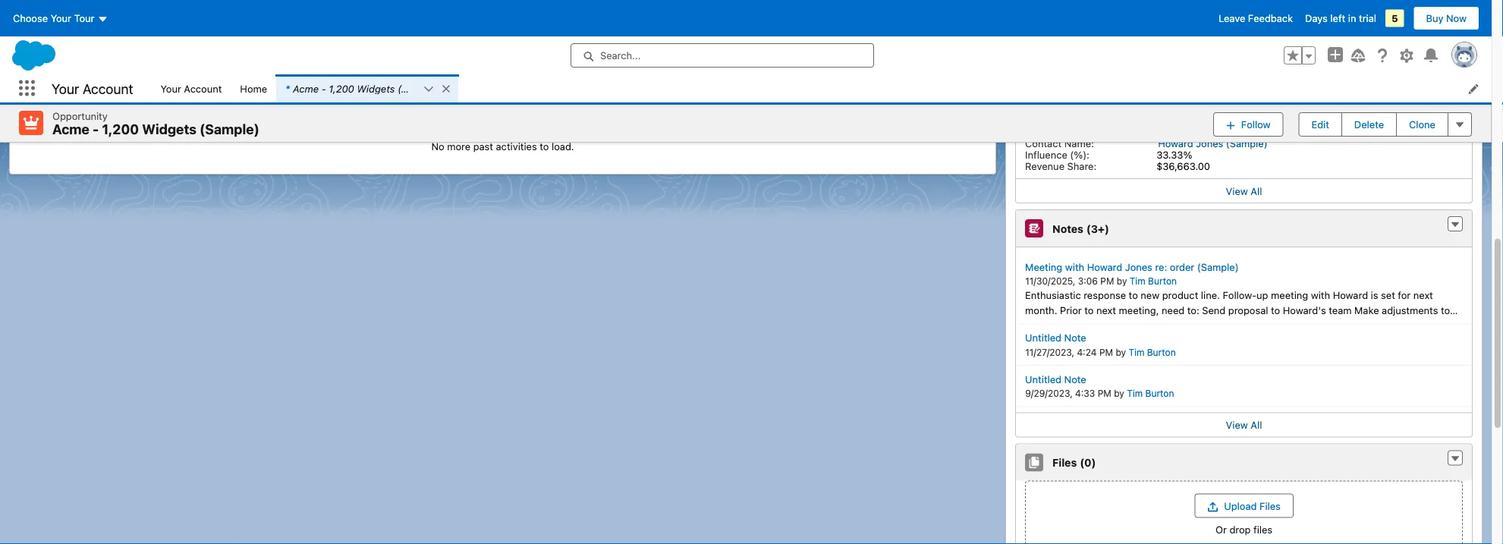 Task type: describe. For each thing, give the bounding box(es) containing it.
for
[[1398, 290, 1411, 301]]

11/30/2025,
[[1025, 276, 1075, 287]]

18
[[951, 103, 961, 113]]

first
[[60, 61, 81, 73]]

1 revenue share: from the top
[[1025, 107, 1097, 118]]

no
[[431, 141, 444, 152]]

view all for campaign influence element
[[1226, 186, 1262, 197]]

1,200 for acme - 1,200 widgets (sample)
[[102, 121, 139, 137]]

you for you had an event with howard jones (sample)
[[61, 77, 79, 88]]

set
[[1381, 290, 1395, 301]]

first call (sample)
[[60, 61, 150, 73]]

meeting
[[1025, 261, 1062, 273]]

|
[[442, 83, 445, 94]]

tim burton link for 11/27/2023, 4:24 pm
[[1129, 347, 1176, 358]]

demo inside 'meeting with howard jones re: order (sample) 11/30/2025, 3:06 pm by tim burton enthusiastic response to new product line. follow-up meeting with howard is set for next month. prior to next meeting, need to: send proposal to howard's team make adjustments to demo do run through with anne and jason untitled note 11/27/2023, 4:24 pm by tim burton'
[[1025, 319, 1051, 331]]

(sample) inside you logged a call with howard jones (sample)
[[234, 41, 275, 52]]

howard jones (sample)
[[1158, 138, 1268, 149]]

meeting
[[1271, 290, 1308, 301]]

choose your tour button
[[12, 6, 109, 30]]

howard jones (sample) link for you logged a call with howard jones (sample)
[[166, 41, 275, 53]]

no more past activities to load. status
[[19, 141, 986, 152]]

your inside your account link
[[160, 83, 181, 94]]

5
[[1392, 13, 1398, 24]]

(sample) inside the you had a task with howard jones (sample)
[[223, 116, 264, 128]]

re:
[[1155, 261, 1167, 273]]

email: introduction (sample)
[[60, 99, 199, 111]]

1,200 for acme - 1,200 widgets (sample) | opportunity
[[329, 83, 354, 94]]

list item containing *
[[276, 74, 503, 102]]

you had a task
[[61, 5, 128, 16]]

4:24
[[1077, 347, 1097, 358]]

search... button
[[571, 43, 874, 68]]

introduction
[[92, 99, 151, 111]]

- inside opportunity acme - 1,200 widgets (sample)
[[93, 121, 99, 137]]

invite for howard
[[1174, 123, 1200, 135]]

email for howard jones (sample)
[[1145, 123, 1171, 135]]

follow
[[1241, 119, 1271, 130]]

left
[[1330, 13, 1345, 24]]

9/29/2023,
[[1025, 388, 1073, 399]]

contact name: for howard
[[1025, 138, 1094, 149]]

past
[[473, 141, 493, 152]]

buy now
[[1426, 13, 1467, 24]]

view all link for campaign influence element
[[1016, 179, 1472, 203]]

enthusiastic
[[1025, 290, 1081, 301]]

buy
[[1426, 13, 1444, 24]]

3:06
[[1078, 276, 1098, 287]]

influence for howard jones (sample)
[[1025, 149, 1067, 160]]

drop
[[1229, 524, 1251, 536]]

howard inside you had an event with howard jones (sample)
[[166, 79, 202, 90]]

had for you had a task with howard jones (sample)
[[81, 115, 98, 126]]

text default image inside files element
[[1450, 454, 1461, 464]]

delete button
[[1341, 112, 1397, 136]]

all for campaign influence element
[[1251, 186, 1262, 197]]

* acme - 1,200 widgets (sample) | opportunity
[[285, 83, 503, 94]]

influence (%): for howard jones (sample)
[[1025, 149, 1089, 160]]

1 horizontal spatial your account
[[160, 83, 222, 94]]

a for you had a task with howard jones (sample)
[[101, 115, 106, 126]]

1 share: from the top
[[1067, 107, 1097, 118]]

jennifer stamos (sample)
[[1158, 31, 1277, 42]]

(sample) inside list item
[[398, 83, 439, 94]]

choose your tour
[[13, 13, 94, 24]]

you had an event with howard jones (sample)
[[61, 77, 276, 90]]

task image
[[34, 99, 52, 117]]

untitled note 9/29/2023, 4:33 pm by tim burton
[[1025, 374, 1174, 399]]

untitled inside 'meeting with howard jones re: order (sample) 11/30/2025, 3:06 pm by tim burton enthusiastic response to new product line. follow-up meeting with howard is set for next month. prior to next meeting, need to: send proposal to howard's team make adjustments to demo do run through with anne and jason untitled note 11/27/2023, 4:24 pm by tim burton'
[[1025, 332, 1062, 344]]

1 vertical spatial files
[[1260, 500, 1281, 512]]

tim burton link for 9/29/2023, 4:33 pm
[[1127, 388, 1174, 399]]

an
[[101, 77, 112, 88]]

customer for howard
[[1027, 123, 1075, 135]]

view for notes element at the right of page
[[1226, 420, 1248, 431]]

stamos
[[1198, 31, 1232, 42]]

home link
[[231, 74, 276, 102]]

activities
[[496, 141, 537, 152]]

jones for you logged a call with
[[204, 41, 231, 52]]

untitled inside untitled note 9/29/2023, 4:33 pm by tim burton
[[1025, 374, 1062, 385]]

text default image inside notes element
[[1450, 220, 1461, 230]]

jones inside campaign influence element
[[1196, 138, 1223, 149]]

first call (sample) link
[[60, 61, 150, 73]]

meeting,
[[1119, 305, 1159, 316]]

0 vertical spatial burton
[[1148, 276, 1177, 287]]

33.33% for howard jones (sample)
[[1156, 149, 1192, 160]]

note inside 'meeting with howard jones re: order (sample) 11/30/2025, 3:06 pm by tim burton enthusiastic response to new product line. follow-up meeting with howard is set for next month. prior to next meeting, need to: send proposal to howard's team make adjustments to demo do run through with anne and jason untitled note 11/27/2023, 4:24 pm by tim burton'
[[1064, 332, 1086, 344]]

to right prior
[[1084, 305, 1094, 316]]

(3+)
[[1086, 223, 1109, 235]]

edit
[[1312, 119, 1329, 130]]

customer conference - email invite (sample) link for jennifer stamos (sample)
[[1027, 16, 1247, 29]]

contact for howard jones (sample)
[[1025, 138, 1062, 149]]

1 horizontal spatial next
[[1413, 290, 1433, 301]]

call
[[84, 61, 103, 73]]

schedule
[[147, 23, 191, 36]]

opportunity inside opportunity acme - 1,200 widgets (sample)
[[52, 110, 108, 121]]

make
[[1354, 305, 1379, 316]]

2 influence from the top
[[1025, 96, 1067, 107]]

howard jones (sample) link for you had an event with howard jones (sample)
[[166, 79, 276, 91]]

1 vertical spatial tim
[[1129, 347, 1144, 358]]

2 share: from the top
[[1067, 160, 1097, 172]]

now
[[1446, 13, 1467, 24]]

all for notes element at the right of page
[[1251, 420, 1262, 431]]

account inside list
[[184, 83, 222, 94]]

view all link for notes element at the right of page
[[1016, 413, 1472, 437]]

logged call image
[[34, 23, 52, 42]]

edit button
[[1299, 112, 1342, 136]]

sep 18
[[932, 103, 961, 113]]

files element
[[1015, 444, 1473, 544]]

task for you had a task
[[109, 5, 128, 16]]

buy now button
[[1413, 6, 1480, 30]]

or
[[1216, 524, 1227, 536]]

campaign influence element
[[1015, 0, 1473, 204]]

clone button
[[1396, 112, 1448, 136]]

days left in trial
[[1305, 13, 1376, 24]]

view all for notes element at the right of page
[[1226, 420, 1262, 431]]

customer conference - email invite (sample) for jennifer stamos (sample)
[[1027, 16, 1247, 28]]

new
[[1141, 290, 1160, 301]]

in
[[1348, 13, 1356, 24]]

jason
[[1194, 319, 1221, 331]]

send
[[1202, 305, 1226, 316]]

response
[[1084, 290, 1126, 301]]

0 vertical spatial pm
[[1100, 276, 1114, 287]]

up
[[1257, 290, 1268, 301]]

prior
[[1060, 305, 1082, 316]]

is
[[1371, 290, 1378, 301]]

more
[[447, 141, 471, 152]]

2 revenue share: from the top
[[1025, 160, 1097, 172]]

conference for jennifer
[[1077, 16, 1134, 28]]

by inside untitled note 9/29/2023, 4:33 pm by tim burton
[[1114, 388, 1124, 399]]

2 $36,663.00 from the top
[[1156, 160, 1210, 172]]

anne
[[1148, 319, 1171, 331]]

delete
[[1354, 119, 1384, 130]]

follow button
[[1213, 112, 1283, 136]]

howard's
[[1283, 305, 1326, 316]]

leave
[[1219, 13, 1245, 24]]

1 $36,663.00 from the top
[[1156, 107, 1210, 118]]

email: introduction (sample) link
[[60, 99, 199, 111]]

you for you had a task with howard jones (sample)
[[61, 115, 79, 126]]

event
[[115, 77, 140, 88]]

to left the load. at top left
[[540, 141, 549, 152]]

1 vertical spatial by
[[1116, 347, 1126, 358]]

feedback
[[1248, 13, 1293, 24]]

contact for jennifer stamos (sample)
[[1025, 31, 1062, 42]]

you logged a call with howard jones (sample)
[[61, 39, 275, 52]]

jennifer stamos (sample) link
[[1158, 31, 1277, 42]]

your account link
[[151, 74, 231, 102]]

2 (%): from the top
[[1070, 96, 1089, 107]]

1 vertical spatial next
[[1096, 305, 1116, 316]]

(sample) inside you had an event with howard jones (sample)
[[234, 79, 276, 90]]

search...
[[600, 50, 641, 61]]

your inside choose your tour popup button
[[51, 13, 71, 24]]

0 vertical spatial files
[[1052, 457, 1077, 469]]

(sample) inside opportunity acme - 1,200 widgets (sample)
[[200, 121, 259, 137]]

acme for acme - 1,200 widgets (sample) | opportunity
[[293, 83, 319, 94]]

11/27/2023,
[[1025, 347, 1074, 358]]

line.
[[1201, 290, 1220, 301]]

email:
[[60, 99, 89, 111]]

(%): for jennifer stamos (sample)
[[1070, 42, 1089, 53]]

adjustments
[[1382, 305, 1438, 316]]

or drop files
[[1216, 524, 1273, 536]]



Task type: locate. For each thing, give the bounding box(es) containing it.
you up called
[[61, 5, 79, 16]]

view inside campaign influence element
[[1226, 186, 1248, 197]]

your left tour
[[51, 13, 71, 24]]

files left the (0)
[[1052, 457, 1077, 469]]

0 vertical spatial task
[[109, 5, 128, 16]]

list containing your account
[[151, 74, 1492, 102]]

widgets down you had an event with howard jones (sample)
[[142, 121, 196, 137]]

you for you had a task
[[61, 5, 79, 16]]

to up call
[[134, 23, 144, 36]]

with down called howard to schedule demo (sample) link
[[142, 39, 161, 50]]

influence for jennifer stamos (sample)
[[1025, 42, 1067, 53]]

0 horizontal spatial your account
[[52, 80, 133, 97]]

0 horizontal spatial 1,200
[[102, 121, 139, 137]]

0 vertical spatial invite
[[1174, 16, 1200, 28]]

jones left re:
[[1125, 261, 1152, 273]]

invite up "howard jones (sample)"
[[1174, 123, 1200, 135]]

untitled up 11/27/2023,
[[1025, 332, 1062, 344]]

name:
[[1064, 31, 1094, 42], [1064, 138, 1094, 149]]

account left home
[[184, 83, 222, 94]]

2 name: from the top
[[1064, 138, 1094, 149]]

0 vertical spatial tim
[[1130, 276, 1146, 287]]

1 vertical spatial contact
[[1025, 138, 1062, 149]]

howard inside the you had a task with howard jones (sample)
[[155, 116, 190, 128]]

1 had from the top
[[81, 5, 98, 16]]

1 vertical spatial revenue share:
[[1025, 160, 1097, 172]]

conference
[[1077, 16, 1134, 28], [1077, 123, 1134, 135]]

0 horizontal spatial widgets
[[142, 121, 196, 137]]

follow-
[[1223, 290, 1257, 301]]

1 note from the top
[[1064, 332, 1086, 344]]

a inside the you had a task with howard jones (sample)
[[101, 115, 106, 126]]

1 vertical spatial customer conference - email invite (sample) link
[[1027, 123, 1247, 136]]

1 vertical spatial sep
[[932, 103, 948, 113]]

0 vertical spatial widgets
[[357, 83, 395, 94]]

tim burton link up new
[[1130, 276, 1177, 287]]

1 vertical spatial influence (%):
[[1025, 96, 1089, 107]]

0 vertical spatial share:
[[1067, 107, 1097, 118]]

howard jones (sample) link down your account link
[[155, 116, 264, 129]]

contact name: for jennifer
[[1025, 31, 1094, 42]]

1 vertical spatial $36,663.00
[[1156, 160, 1210, 172]]

next up through
[[1096, 305, 1116, 316]]

1 vertical spatial customer conference - email invite (sample)
[[1027, 123, 1247, 135]]

0 vertical spatial tim burton link
[[1130, 276, 1177, 287]]

1,200 down introduction at the top left
[[102, 121, 139, 137]]

sep left 18
[[932, 103, 948, 113]]

with inside you had an event with howard jones (sample)
[[143, 77, 162, 88]]

0 horizontal spatial files
[[1052, 457, 1077, 469]]

task for you had a task with howard jones (sample)
[[109, 115, 128, 126]]

had for you had an event with howard jones (sample)
[[81, 77, 98, 88]]

howard jones (sample) link down you logged a call with howard jones (sample)
[[166, 79, 276, 91]]

2 had from the top
[[81, 77, 98, 88]]

2 email from the top
[[1145, 123, 1171, 135]]

list item
[[276, 74, 503, 102]]

by down through
[[1116, 347, 1126, 358]]

had for you had a task
[[81, 5, 98, 16]]

$36,663.00 up "howard jones (sample)"
[[1156, 107, 1210, 118]]

name: for jennifer
[[1064, 31, 1094, 42]]

view all inside notes element
[[1226, 420, 1262, 431]]

widgets for acme - 1,200 widgets (sample)
[[142, 121, 196, 137]]

2 33.33% from the top
[[1156, 96, 1192, 107]]

task down introduction at the top left
[[109, 115, 128, 126]]

1 contact name: from the top
[[1025, 31, 1094, 42]]

2 view all from the top
[[1226, 420, 1262, 431]]

3 you from the top
[[61, 77, 79, 88]]

0 vertical spatial untitled
[[1025, 332, 1062, 344]]

no more past activities to load.
[[431, 141, 574, 152]]

choose
[[13, 13, 48, 24]]

demo down month.
[[1025, 319, 1051, 331]]

1 vertical spatial view all link
[[1016, 413, 1472, 437]]

your up the you had a task with howard jones (sample)
[[160, 83, 181, 94]]

you for you logged a call with howard jones (sample)
[[61, 39, 79, 50]]

0 vertical spatial all
[[1251, 186, 1262, 197]]

1 vertical spatial name:
[[1064, 138, 1094, 149]]

0 vertical spatial opportunity
[[448, 83, 503, 94]]

1 vertical spatial all
[[1251, 420, 1262, 431]]

0 vertical spatial name:
[[1064, 31, 1094, 42]]

acme right *
[[293, 83, 319, 94]]

1 vertical spatial acme
[[52, 121, 89, 137]]

1 vertical spatial opportunity
[[52, 110, 108, 121]]

howard inside you logged a call with howard jones (sample)
[[166, 41, 201, 52]]

1 task from the top
[[109, 5, 128, 16]]

0 vertical spatial conference
[[1077, 16, 1134, 28]]

jones for you had a task with
[[193, 116, 220, 128]]

view all link inside notes element
[[1016, 413, 1472, 437]]

1 influence from the top
[[1025, 42, 1067, 53]]

jennifer
[[1158, 31, 1195, 42]]

2 contact name: from the top
[[1025, 138, 1094, 149]]

2 invite from the top
[[1174, 123, 1200, 135]]

21
[[951, 27, 961, 38]]

leave feedback link
[[1219, 13, 1293, 24]]

2 vertical spatial by
[[1114, 388, 1124, 399]]

2 untitled from the top
[[1025, 374, 1062, 385]]

burton inside untitled note 9/29/2023, 4:33 pm by tim burton
[[1145, 388, 1174, 399]]

notes
[[1052, 223, 1083, 235]]

$36,663.00
[[1156, 107, 1210, 118], [1156, 160, 1210, 172]]

0 horizontal spatial opportunity
[[52, 110, 108, 121]]

view all
[[1226, 186, 1262, 197], [1226, 420, 1262, 431]]

1 vertical spatial untitled
[[1025, 374, 1062, 385]]

0 horizontal spatial account
[[83, 80, 133, 97]]

view all link up files element
[[1016, 413, 1472, 437]]

widgets inside list item
[[357, 83, 395, 94]]

0 vertical spatial note
[[1064, 332, 1086, 344]]

group
[[1284, 46, 1316, 64]]

tour
[[74, 13, 94, 24]]

1 vertical spatial view
[[1226, 420, 1248, 431]]

a right tour
[[101, 5, 106, 16]]

1 (%): from the top
[[1070, 42, 1089, 53]]

month.
[[1025, 305, 1057, 316]]

1 vertical spatial customer
[[1027, 123, 1075, 135]]

jones down follow button
[[1196, 138, 1223, 149]]

jones down your account link
[[193, 116, 220, 128]]

customer conference - email invite (sample) for howard jones (sample)
[[1027, 123, 1247, 135]]

jones inside the you had a task with howard jones (sample)
[[193, 116, 220, 128]]

opportunity inside list item
[[448, 83, 503, 94]]

all inside campaign influence element
[[1251, 186, 1262, 197]]

0 vertical spatial influence
[[1025, 42, 1067, 53]]

notes element
[[1015, 210, 1473, 438]]

2 all from the top
[[1251, 420, 1262, 431]]

invite up jennifer at the right top of page
[[1174, 16, 1200, 28]]

1 33.33% from the top
[[1156, 42, 1192, 53]]

2 vertical spatial a
[[101, 115, 106, 126]]

team
[[1329, 305, 1352, 316]]

next
[[1413, 290, 1433, 301], [1096, 305, 1116, 316]]

task inside the you had a task with howard jones (sample)
[[109, 115, 128, 126]]

contact
[[1025, 31, 1062, 42], [1025, 138, 1062, 149]]

jones for you had an event with
[[204, 79, 232, 90]]

note down run
[[1064, 332, 1086, 344]]

view all link
[[1016, 179, 1472, 203], [1016, 413, 1472, 437]]

howard inside campaign influence element
[[1158, 138, 1193, 149]]

influence
[[1025, 42, 1067, 53], [1025, 96, 1067, 107], [1025, 149, 1067, 160]]

1 vertical spatial 33.33%
[[1156, 96, 1192, 107]]

view for campaign influence element
[[1226, 186, 1248, 197]]

2 task from the top
[[109, 115, 128, 126]]

widgets left |
[[357, 83, 395, 94]]

2 vertical spatial pm
[[1098, 388, 1111, 399]]

howard jones (sample) link up your account link
[[166, 41, 275, 53]]

1 you from the top
[[61, 5, 79, 16]]

called howard to schedule demo (sample)
[[60, 23, 269, 36]]

view down "howard jones (sample)"
[[1226, 186, 1248, 197]]

2 vertical spatial had
[[81, 115, 98, 126]]

demo right schedule
[[194, 23, 222, 36]]

name: for howard
[[1064, 138, 1094, 149]]

pm right 4:33
[[1098, 388, 1111, 399]]

0 vertical spatial had
[[81, 5, 98, 16]]

tim burton link right 4:33
[[1127, 388, 1174, 399]]

view all down "howard jones (sample)"
[[1226, 186, 1262, 197]]

you down called
[[61, 39, 79, 50]]

0 horizontal spatial demo
[[194, 23, 222, 36]]

1 conference from the top
[[1077, 16, 1134, 28]]

acme down email:
[[52, 121, 89, 137]]

0 vertical spatial customer conference - email invite (sample) link
[[1027, 16, 1247, 29]]

(0)
[[1080, 457, 1096, 469]]

revenue share:
[[1025, 107, 1097, 118], [1025, 160, 1097, 172]]

1 name: from the top
[[1064, 31, 1094, 42]]

jones up your account link
[[204, 41, 231, 52]]

tim inside untitled note 9/29/2023, 4:33 pm by tim burton
[[1127, 388, 1143, 399]]

1 all from the top
[[1251, 186, 1262, 197]]

to up meeting, on the bottom of the page
[[1129, 290, 1138, 301]]

1 view from the top
[[1226, 186, 1248, 197]]

your account
[[52, 80, 133, 97], [160, 83, 222, 94]]

by up 'response'
[[1117, 276, 1127, 287]]

email up "howard jones (sample)"
[[1145, 123, 1171, 135]]

1 vertical spatial note
[[1064, 374, 1086, 385]]

a left call
[[116, 39, 121, 50]]

your up email:
[[52, 80, 79, 97]]

files
[[1253, 524, 1273, 536]]

all inside notes element
[[1251, 420, 1262, 431]]

a down introduction at the top left
[[101, 115, 106, 126]]

invite for jennifer
[[1174, 16, 1200, 28]]

0 vertical spatial view all link
[[1016, 179, 1472, 203]]

1 horizontal spatial demo
[[1025, 319, 1051, 331]]

3 had from the top
[[81, 115, 98, 126]]

acme inside opportunity acme - 1,200 widgets (sample)
[[52, 121, 89, 137]]

howard
[[94, 23, 131, 36], [166, 41, 201, 52], [166, 79, 202, 90], [155, 116, 190, 128], [1158, 138, 1193, 149], [1087, 261, 1122, 273], [1333, 290, 1368, 301]]

2 customer from the top
[[1027, 123, 1075, 135]]

3 influence (%): from the top
[[1025, 149, 1089, 160]]

had up called
[[81, 5, 98, 16]]

2 vertical spatial influence
[[1025, 149, 1067, 160]]

2 you from the top
[[61, 39, 79, 50]]

opportunity image
[[19, 111, 43, 135]]

1 vertical spatial influence
[[1025, 96, 1067, 107]]

with up howard's
[[1311, 290, 1330, 301]]

your account down "call" at the top of page
[[52, 80, 133, 97]]

4:33
[[1075, 388, 1095, 399]]

you down email:
[[61, 115, 79, 126]]

email
[[1145, 16, 1171, 28], [1145, 123, 1171, 135]]

files up 'files'
[[1260, 500, 1281, 512]]

1 vertical spatial burton
[[1147, 347, 1176, 358]]

had down email:
[[81, 115, 98, 126]]

1 contact from the top
[[1025, 31, 1062, 42]]

files (0)
[[1052, 457, 1096, 469]]

1 influence (%): from the top
[[1025, 42, 1089, 53]]

1 vertical spatial invite
[[1174, 123, 1200, 135]]

1 vertical spatial revenue
[[1025, 160, 1065, 172]]

home
[[240, 83, 267, 94]]

0 horizontal spatial next
[[1096, 305, 1116, 316]]

event image
[[34, 61, 52, 79]]

note inside untitled note 9/29/2023, 4:33 pm by tim burton
[[1064, 374, 1086, 385]]

upload
[[1224, 500, 1257, 512]]

product
[[1162, 290, 1198, 301]]

1 revenue from the top
[[1025, 107, 1065, 118]]

1 invite from the top
[[1174, 16, 1200, 28]]

0 vertical spatial revenue
[[1025, 107, 1065, 118]]

3 influence from the top
[[1025, 149, 1067, 160]]

acme inside list item
[[293, 83, 319, 94]]

customer for jennifer
[[1027, 16, 1075, 28]]

to right the adjustments in the right of the page
[[1441, 305, 1450, 316]]

with down meeting, on the bottom of the page
[[1126, 319, 1145, 331]]

1 vertical spatial task
[[109, 115, 128, 126]]

tim right 4:33
[[1127, 388, 1143, 399]]

email for jennifer stamos (sample)
[[1145, 16, 1171, 28]]

call
[[124, 39, 139, 50]]

2 influence (%): from the top
[[1025, 96, 1089, 107]]

0 vertical spatial influence (%):
[[1025, 42, 1089, 53]]

1 customer conference - email invite (sample) link from the top
[[1027, 16, 1247, 29]]

you down first
[[61, 77, 79, 88]]

upload files
[[1224, 500, 1281, 512]]

2 view from the top
[[1226, 420, 1248, 431]]

acme for acme - 1,200 widgets (sample)
[[52, 121, 89, 137]]

view all link down "howard jones (sample)"
[[1016, 179, 1472, 203]]

with inside you logged a call with howard jones (sample)
[[142, 39, 161, 50]]

next right for
[[1413, 290, 1433, 301]]

tim burton link
[[1130, 276, 1177, 287], [1129, 347, 1176, 358], [1127, 388, 1174, 399]]

customer conference - email invite (sample)
[[1027, 16, 1247, 28], [1027, 123, 1247, 135]]

with
[[142, 39, 161, 50], [143, 77, 162, 88], [131, 115, 150, 126], [1065, 261, 1084, 273], [1311, 290, 1330, 301], [1126, 319, 1145, 331]]

trial
[[1359, 13, 1376, 24]]

0 vertical spatial by
[[1117, 276, 1127, 287]]

task right tour
[[109, 5, 128, 16]]

1 untitled from the top
[[1025, 332, 1062, 344]]

all up files element
[[1251, 420, 1262, 431]]

0 horizontal spatial acme
[[52, 121, 89, 137]]

jones left home
[[204, 79, 232, 90]]

1 vertical spatial had
[[81, 77, 98, 88]]

pm inside untitled note 9/29/2023, 4:33 pm by tim burton
[[1098, 388, 1111, 399]]

2 vertical spatial 33.33%
[[1156, 149, 1192, 160]]

1,200 inside opportunity acme - 1,200 widgets (sample)
[[102, 121, 139, 137]]

you inside you had an event with howard jones (sample)
[[61, 77, 79, 88]]

0 vertical spatial 1,200
[[329, 83, 354, 94]]

revenue
[[1025, 107, 1065, 118], [1025, 160, 1065, 172]]

with inside the you had a task with howard jones (sample)
[[131, 115, 150, 126]]

0 vertical spatial (%):
[[1070, 42, 1089, 53]]

sep for sep 21
[[932, 27, 948, 38]]

by right 4:33
[[1114, 388, 1124, 399]]

2 customer conference - email invite (sample) from the top
[[1027, 123, 1247, 135]]

1 vertical spatial demo
[[1025, 319, 1051, 331]]

widgets for acme - 1,200 widgets (sample) | opportunity
[[357, 83, 395, 94]]

tim burton link down anne
[[1129, 347, 1176, 358]]

widgets inside opportunity acme - 1,200 widgets (sample)
[[142, 121, 196, 137]]

1,200
[[329, 83, 354, 94], [102, 121, 139, 137]]

0 vertical spatial $36,663.00
[[1156, 107, 1210, 118]]

1 customer from the top
[[1027, 16, 1075, 28]]

1,200 inside list item
[[329, 83, 354, 94]]

33.33% for jennifer stamos (sample)
[[1156, 42, 1192, 53]]

1 vertical spatial 1,200
[[102, 121, 139, 137]]

2 note from the top
[[1064, 374, 1086, 385]]

1,200 right *
[[329, 83, 354, 94]]

widgets
[[357, 83, 395, 94], [142, 121, 196, 137]]

2 view all link from the top
[[1016, 413, 1472, 437]]

run
[[1069, 319, 1084, 331]]

account down first call (sample)
[[83, 80, 133, 97]]

1 horizontal spatial opportunity
[[448, 83, 503, 94]]

0 vertical spatial 33.33%
[[1156, 42, 1192, 53]]

howard jones (sample) link
[[166, 41, 275, 53], [166, 79, 276, 91], [155, 116, 264, 129], [1158, 138, 1268, 149]]

files
[[1052, 457, 1077, 469], [1260, 500, 1281, 512]]

a for you had a task
[[101, 5, 106, 16]]

view inside notes element
[[1226, 420, 1248, 431]]

all
[[1251, 186, 1262, 197], [1251, 420, 1262, 431]]

view up files element
[[1226, 420, 1248, 431]]

customer conference - email invite (sample) link for howard jones (sample)
[[1027, 123, 1247, 136]]

conference for howard
[[1077, 123, 1134, 135]]

load.
[[552, 141, 574, 152]]

a for you logged a call with howard jones (sample)
[[116, 39, 121, 50]]

4 you from the top
[[61, 115, 79, 126]]

your
[[51, 13, 71, 24], [52, 80, 79, 97], [160, 83, 181, 94]]

(sample) inside 'meeting with howard jones re: order (sample) 11/30/2025, 3:06 pm by tim burton enthusiastic response to new product line. follow-up meeting with howard is set for next month. prior to next meeting, need to: send proposal to howard's team make adjustments to demo do run through with anne and jason untitled note 11/27/2023, 4:24 pm by tim burton'
[[1197, 261, 1239, 273]]

opportunity right |
[[448, 83, 503, 94]]

untitled
[[1025, 332, 1062, 344], [1025, 374, 1062, 385]]

1 vertical spatial tim burton link
[[1129, 347, 1176, 358]]

0 vertical spatial view
[[1226, 186, 1248, 197]]

meeting with howard jones re: order (sample) 11/30/2025, 3:06 pm by tim burton enthusiastic response to new product line. follow-up meeting with howard is set for next month. prior to next meeting, need to: send proposal to howard's team make adjustments to demo do run through with anne and jason untitled note 11/27/2023, 4:24 pm by tim burton
[[1025, 261, 1450, 358]]

list
[[151, 74, 1492, 102]]

view all up files element
[[1226, 420, 1262, 431]]

3 33.33% from the top
[[1156, 149, 1192, 160]]

tim up new
[[1130, 276, 1146, 287]]

0 vertical spatial customer
[[1027, 16, 1075, 28]]

view all inside campaign influence element
[[1226, 186, 1262, 197]]

1 view all from the top
[[1226, 186, 1262, 197]]

0 vertical spatial customer conference - email invite (sample)
[[1027, 16, 1247, 28]]

1 customer conference - email invite (sample) from the top
[[1027, 16, 1247, 28]]

1 view all link from the top
[[1016, 179, 1472, 203]]

1 horizontal spatial widgets
[[357, 83, 395, 94]]

1 horizontal spatial acme
[[293, 83, 319, 94]]

your account up the you had a task with howard jones (sample)
[[160, 83, 222, 94]]

customer
[[1027, 16, 1075, 28], [1027, 123, 1075, 135]]

2 vertical spatial tim burton link
[[1127, 388, 1174, 399]]

howard jones (sample) link for you had a task with howard jones (sample)
[[155, 116, 264, 129]]

email up jennifer at the right top of page
[[1145, 16, 1171, 28]]

2 vertical spatial tim
[[1127, 388, 1143, 399]]

2 vertical spatial influence (%):
[[1025, 149, 1089, 160]]

0 vertical spatial view all
[[1226, 186, 1262, 197]]

text default image
[[441, 83, 452, 94], [423, 84, 434, 94], [1450, 220, 1461, 230], [1450, 454, 1461, 464]]

1 vertical spatial (%):
[[1070, 96, 1089, 107]]

with right event
[[143, 77, 162, 88]]

contact name:
[[1025, 31, 1094, 42], [1025, 138, 1094, 149]]

had down "call" at the top of page
[[81, 77, 98, 88]]

sep left 21
[[932, 27, 948, 38]]

0 vertical spatial revenue share:
[[1025, 107, 1097, 118]]

0 vertical spatial sep
[[932, 27, 948, 38]]

a inside you logged a call with howard jones (sample)
[[116, 39, 121, 50]]

you inside the you had a task with howard jones (sample)
[[61, 115, 79, 126]]

to
[[134, 23, 144, 36], [540, 141, 549, 152], [1129, 290, 1138, 301], [1084, 305, 1094, 316], [1271, 305, 1280, 316], [1441, 305, 1450, 316]]

all down "howard jones (sample)"
[[1251, 186, 1262, 197]]

jones inside you had an event with howard jones (sample)
[[204, 79, 232, 90]]

$36,663.00 down "howard jones (sample)"
[[1156, 160, 1210, 172]]

2 vertical spatial burton
[[1145, 388, 1174, 399]]

1 horizontal spatial files
[[1260, 500, 1281, 512]]

1 vertical spatial email
[[1145, 123, 1171, 135]]

tim down meeting, on the bottom of the page
[[1129, 347, 1144, 358]]

2 contact from the top
[[1025, 138, 1062, 149]]

notes (3+)
[[1052, 223, 1109, 235]]

howard jones (sample) link down follow button
[[1158, 138, 1268, 149]]

1 email from the top
[[1145, 16, 1171, 28]]

to down meeting
[[1271, 305, 1280, 316]]

proposal
[[1228, 305, 1268, 316]]

2 revenue from the top
[[1025, 160, 1065, 172]]

1 vertical spatial share:
[[1067, 160, 1097, 172]]

had inside you had an event with howard jones (sample)
[[81, 77, 98, 88]]

0 vertical spatial acme
[[293, 83, 319, 94]]

influence (%): for jennifer stamos (sample)
[[1025, 42, 1089, 53]]

with down "email: introduction (sample)"
[[131, 115, 150, 126]]

(sample)
[[1203, 16, 1247, 28], [225, 23, 269, 36], [1235, 31, 1277, 42], [234, 41, 275, 52], [106, 61, 150, 73], [234, 79, 276, 90], [398, 83, 439, 94], [154, 99, 199, 111], [223, 116, 264, 128], [200, 121, 259, 137], [1203, 123, 1247, 135], [1226, 138, 1268, 149], [1197, 261, 1239, 273]]

(%): for howard jones (sample)
[[1070, 149, 1089, 160]]

order
[[1170, 261, 1194, 273]]

jones inside 'meeting with howard jones re: order (sample) 11/30/2025, 3:06 pm by tim burton enthusiastic response to new product line. follow-up meeting with howard is set for next month. prior to next meeting, need to: send proposal to howard's team make adjustments to demo do run through with anne and jason untitled note 11/27/2023, 4:24 pm by tim burton'
[[1125, 261, 1152, 273]]

0 vertical spatial demo
[[194, 23, 222, 36]]

2 customer conference - email invite (sample) link from the top
[[1027, 123, 1247, 136]]

1 vertical spatial widgets
[[142, 121, 196, 137]]

burton
[[1148, 276, 1177, 287], [1147, 347, 1176, 358], [1145, 388, 1174, 399]]

0 vertical spatial a
[[101, 5, 106, 16]]

1 vertical spatial view all
[[1226, 420, 1262, 431]]

pm up 'response'
[[1100, 276, 1114, 287]]

3 (%): from the top
[[1070, 149, 1089, 160]]

a
[[101, 5, 106, 16], [116, 39, 121, 50], [101, 115, 106, 126]]

sep for sep 18
[[932, 103, 948, 113]]

untitled up the 9/29/2023,
[[1025, 374, 1062, 385]]

called
[[60, 23, 91, 36]]

1 vertical spatial pm
[[1099, 347, 1113, 358]]

with up 3:06
[[1065, 261, 1084, 273]]

clone
[[1409, 119, 1436, 130]]

by
[[1117, 276, 1127, 287], [1116, 347, 1126, 358], [1114, 388, 1124, 399]]

1 horizontal spatial account
[[184, 83, 222, 94]]

had
[[81, 5, 98, 16], [81, 77, 98, 88], [81, 115, 98, 126]]

pm right 4:24
[[1099, 347, 1113, 358]]

leave feedback
[[1219, 13, 1293, 24]]

jones inside you logged a call with howard jones (sample)
[[204, 41, 231, 52]]

0 vertical spatial email
[[1145, 16, 1171, 28]]

2 vertical spatial (%):
[[1070, 149, 1089, 160]]

customer conference - email invite (sample) link
[[1027, 16, 1247, 29], [1027, 123, 1247, 136]]

tim burton link for 11/30/2025, 3:06 pm
[[1130, 276, 1177, 287]]

0 vertical spatial next
[[1413, 290, 1433, 301]]

note up 4:33
[[1064, 374, 1086, 385]]

sep 21
[[932, 27, 961, 38]]

opportunity down an
[[52, 110, 108, 121]]

had inside the you had a task with howard jones (sample)
[[81, 115, 98, 126]]

you inside you logged a call with howard jones (sample)
[[61, 39, 79, 50]]

you had a task with howard jones (sample)
[[61, 115, 264, 128]]

need
[[1162, 305, 1185, 316]]

2 conference from the top
[[1077, 123, 1134, 135]]

view all link inside campaign influence element
[[1016, 179, 1472, 203]]



Task type: vqa. For each thing, say whether or not it's contained in the screenshot.
the Get for Get insights
no



